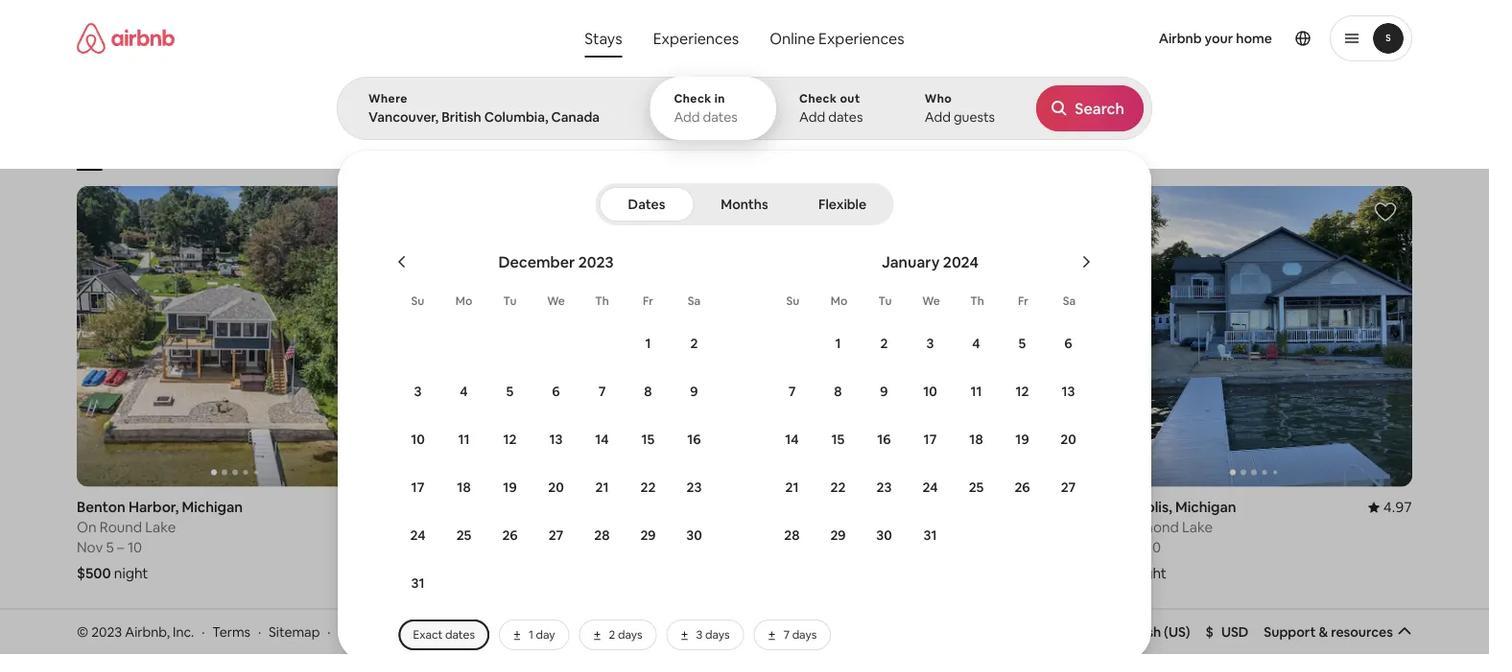 Task type: locate. For each thing, give the bounding box(es) containing it.
20 for bottommost the 20 button
[[548, 479, 564, 496]]

1 vertical spatial 25 button
[[441, 513, 487, 559]]

25 button
[[954, 465, 1000, 511], [441, 513, 487, 559]]

online experiences
[[770, 28, 905, 48]]

19 inside new buffalo, michigan on lake michigan aug 12 – 19
[[814, 539, 828, 557]]

2 21 from the left
[[786, 479, 799, 496]]

0 horizontal spatial 13
[[550, 431, 563, 448]]

1 9 button from the left
[[671, 369, 718, 415]]

michigan up diamond
[[1176, 498, 1237, 517]]

14 for first 14 button
[[595, 431, 609, 448]]

26
[[1015, 479, 1031, 496], [502, 527, 518, 544]]

1 horizontal spatial 26
[[1015, 479, 1031, 496]]

4 on from the left
[[1096, 518, 1116, 537]]

3 days
[[696, 628, 730, 643]]

check left in
[[674, 91, 712, 106]]

9
[[691, 383, 698, 400], [881, 383, 889, 400]]

flexible button
[[795, 187, 890, 222]]

1 horizontal spatial night
[[1133, 564, 1167, 583]]

23 button up show
[[671, 465, 718, 511]]

2 fr from the left
[[1019, 294, 1029, 309]]

0 vertical spatial 27 button
[[1046, 465, 1092, 511]]

1 vertical spatial 11
[[458, 431, 470, 448]]

1 horizontal spatial 20 button
[[1046, 417, 1092, 463]]

tu
[[504, 294, 517, 309], [879, 294, 892, 309]]

22 button
[[625, 465, 671, 511], [815, 465, 862, 511]]

28 right 'aug'
[[785, 527, 800, 544]]

days left remove from wishlist: new buffalo, michigan image
[[618, 628, 643, 643]]

2 for december 2023
[[691, 335, 698, 352]]

1 button for january 2024
[[815, 321, 862, 367]]

· right 'inc.'
[[202, 624, 205, 641]]

0 vertical spatial 18
[[970, 431, 984, 448]]

14 up new
[[786, 431, 799, 448]]

0 horizontal spatial 10 button
[[395, 417, 441, 463]]

1 horizontal spatial 9
[[881, 383, 889, 400]]

14 button up wisconsin
[[579, 417, 625, 463]]

omg!
[[679, 142, 710, 157]]

5 inside cassopolis, michigan on diamond lake nov 5 – 10 night
[[1126, 539, 1134, 557]]

0 horizontal spatial 17
[[411, 479, 425, 496]]

0 horizontal spatial 9
[[691, 383, 698, 400]]

0 horizontal spatial 23
[[687, 479, 702, 496]]

1 th from the left
[[595, 294, 609, 309]]

0 horizontal spatial 7 button
[[579, 369, 625, 415]]

1 mo from the left
[[456, 294, 473, 309]]

1 22 from the left
[[641, 479, 656, 496]]

add inside "check in add dates"
[[674, 108, 700, 126]]

2023 inside calendar "application"
[[579, 252, 614, 272]]

show
[[701, 539, 735, 556]]

farms
[[424, 142, 457, 157]]

14 button
[[579, 417, 625, 463], [769, 417, 815, 463]]

1 horizontal spatial 18 button
[[954, 417, 1000, 463]]

days for 7 days
[[793, 628, 817, 643]]

0 horizontal spatial 2 button
[[671, 321, 718, 367]]

1 14 button from the left
[[579, 417, 625, 463]]

michigan inside pleasant prairie, wisconsin on lake michigan dec 3 – 8 $345
[[473, 518, 533, 537]]

1 days from the left
[[618, 628, 643, 643]]

on down cassopolis,
[[1096, 518, 1116, 537]]

2 28 button from the left
[[769, 513, 815, 559]]

0 horizontal spatial 9 button
[[671, 369, 718, 415]]

on inside new buffalo, michigan on lake michigan aug 12 – 19
[[756, 518, 776, 537]]

0 horizontal spatial 1 button
[[625, 321, 671, 367]]

show map button
[[681, 525, 808, 571]]

0 horizontal spatial 6 button
[[533, 369, 579, 415]]

on down benton at left bottom
[[77, 518, 97, 537]]

1 vertical spatial 12
[[503, 431, 517, 448]]

1 su from the left
[[411, 294, 425, 309]]

th down the 2024
[[971, 294, 985, 309]]

22 button right new
[[815, 465, 862, 511]]

1 14 from the left
[[595, 431, 609, 448]]

0 horizontal spatial 2023
[[91, 624, 122, 641]]

days right 3 days
[[793, 628, 817, 643]]

1 on from the left
[[77, 518, 97, 537]]

19
[[1016, 431, 1030, 448], [503, 479, 517, 496], [814, 539, 828, 557]]

2 29 from the left
[[831, 527, 846, 544]]

31 for 31 'button' to the left
[[411, 575, 425, 592]]

23 up show
[[687, 479, 702, 496]]

amazing pools
[[928, 142, 1009, 157]]

2
[[691, 335, 698, 352], [881, 335, 888, 352], [609, 628, 616, 643]]

1 2 button from the left
[[671, 321, 718, 367]]

21 for second 21 button from the right
[[596, 479, 609, 496]]

– for 3
[[458, 539, 465, 557]]

1 9 from the left
[[691, 383, 698, 400]]

16 button
[[671, 417, 718, 463], [862, 417, 908, 463]]

2 23 button from the left
[[862, 465, 908, 511]]

0 vertical spatial 25 button
[[954, 465, 1000, 511]]

1 vertical spatial 27 button
[[533, 513, 579, 559]]

2 16 from the left
[[878, 431, 891, 448]]

1 8 button from the left
[[625, 369, 671, 415]]

1 vertical spatial 4
[[460, 383, 468, 400]]

1 for december 2023
[[646, 335, 651, 352]]

experiences up in
[[653, 28, 739, 48]]

15 button
[[625, 417, 671, 463], [815, 417, 862, 463]]

1 horizontal spatial 4
[[973, 335, 981, 352]]

2 horizontal spatial dates
[[829, 108, 863, 126]]

2 15 button from the left
[[815, 417, 862, 463]]

dates inside the check out add dates
[[829, 108, 863, 126]]

14
[[595, 431, 609, 448], [786, 431, 799, 448]]

dates inside "check in add dates"
[[703, 108, 738, 126]]

add inside who add guests
[[925, 108, 951, 126]]

21 up wisconsin
[[596, 479, 609, 496]]

1 vertical spatial 26 button
[[487, 513, 533, 559]]

2 experiences from the left
[[819, 28, 905, 48]]

2 – from the left
[[458, 539, 465, 557]]

on inside benton harbor, michigan on round lake nov 5 – 10 $500 night
[[77, 518, 97, 537]]

29 left show
[[641, 527, 656, 544]]

check
[[674, 91, 712, 106], [800, 91, 837, 106]]

profile element
[[937, 0, 1413, 77]]

1 horizontal spatial 15 button
[[815, 417, 862, 463]]

1 vertical spatial 17 button
[[395, 465, 441, 511]]

7 button
[[579, 369, 625, 415], [769, 369, 815, 415]]

1 night from the left
[[114, 564, 148, 583]]

· right terms link
[[258, 624, 261, 641]]

11 button
[[954, 369, 1000, 415], [441, 417, 487, 463]]

2 30 button from the left
[[862, 513, 908, 559]]

2 add from the left
[[800, 108, 826, 126]]

– for 12
[[804, 539, 811, 557]]

2023 right ©
[[91, 624, 122, 641]]

tiny homes
[[752, 142, 813, 157]]

lake right diamond
[[1183, 518, 1214, 537]]

0 horizontal spatial 28 button
[[579, 513, 625, 559]]

– right dec
[[458, 539, 465, 557]]

31 button
[[908, 513, 954, 559], [395, 561, 441, 607]]

on up 'aug'
[[756, 518, 776, 537]]

·
[[202, 624, 205, 641], [258, 624, 261, 641], [328, 624, 331, 641]]

3 · from the left
[[328, 624, 331, 641]]

none search field containing stays
[[337, 0, 1490, 656]]

privacy right your
[[431, 624, 475, 641]]

1 check from the left
[[674, 91, 712, 106]]

21 up new
[[786, 479, 799, 496]]

michigan
[[182, 498, 243, 517], [844, 498, 906, 517], [1176, 498, 1237, 517], [473, 518, 533, 537], [813, 518, 873, 537]]

privacy
[[338, 624, 382, 641], [431, 624, 475, 641]]

dates button
[[599, 187, 695, 222]]

3 days from the left
[[793, 628, 817, 643]]

18 for bottommost 18 button
[[457, 479, 471, 496]]

0 horizontal spatial 17 button
[[395, 465, 441, 511]]

10
[[924, 383, 938, 400], [411, 431, 425, 448], [128, 539, 142, 557], [1147, 539, 1162, 557]]

1 30 from the left
[[687, 527, 702, 544]]

dates
[[703, 108, 738, 126], [829, 108, 863, 126], [445, 628, 475, 643]]

23 up new buffalo, michigan on lake michigan aug 12 – 19
[[877, 479, 892, 496]]

michigan right buffalo, on the right bottom of page
[[844, 498, 906, 517]]

7
[[599, 383, 606, 400], [789, 383, 796, 400], [784, 628, 790, 643]]

0 horizontal spatial 18 button
[[441, 465, 487, 511]]

2 8 button from the left
[[815, 369, 862, 415]]

0 horizontal spatial 11
[[458, 431, 470, 448]]

lake for pleasant
[[440, 518, 470, 537]]

2 horizontal spatial ·
[[328, 624, 331, 641]]

resources
[[1332, 624, 1394, 641]]

28 down wisconsin
[[595, 527, 610, 544]]

3 lake from the left
[[779, 518, 810, 537]]

0 horizontal spatial 30
[[687, 527, 702, 544]]

1 horizontal spatial 24
[[923, 479, 938, 496]]

29
[[641, 527, 656, 544], [831, 527, 846, 544]]

23
[[687, 479, 702, 496], [877, 479, 892, 496]]

1 vertical spatial 6
[[552, 383, 560, 400]]

2 check from the left
[[800, 91, 837, 106]]

1 horizontal spatial 9 button
[[862, 369, 908, 415]]

16
[[688, 431, 701, 448], [878, 431, 891, 448]]

15
[[642, 431, 655, 448], [832, 431, 845, 448]]

2 22 from the left
[[831, 479, 846, 496]]

michigan down buffalo, on the right bottom of page
[[813, 518, 873, 537]]

10 inside cassopolis, michigan on diamond lake nov 5 – 10 night
[[1147, 539, 1162, 557]]

tab list inside stays tab panel
[[599, 183, 890, 226]]

0 horizontal spatial 15 button
[[625, 417, 671, 463]]

1 horizontal spatial 11
[[971, 383, 983, 400]]

0 horizontal spatial 22 button
[[625, 465, 671, 511]]

1 horizontal spatial 25 button
[[954, 465, 1000, 511]]

michigan down 'prairie,'
[[473, 518, 533, 537]]

11
[[971, 383, 983, 400], [458, 431, 470, 448]]

tab list
[[599, 183, 890, 226]]

17
[[924, 431, 937, 448], [411, 479, 425, 496]]

0 horizontal spatial 31 button
[[395, 561, 441, 607]]

check left out
[[800, 91, 837, 106]]

0 horizontal spatial mo
[[456, 294, 473, 309]]

lake down the harbor, on the bottom
[[145, 518, 176, 537]]

– inside benton harbor, michigan on round lake nov 5 – 10 $500 night
[[117, 539, 124, 557]]

0 horizontal spatial 15
[[642, 431, 655, 448]]

on inside pleasant prairie, wisconsin on lake michigan dec 3 – 8 $345
[[417, 518, 436, 537]]

on for dec
[[417, 518, 436, 537]]

0 vertical spatial 4
[[973, 335, 981, 352]]

22 button right wisconsin
[[625, 465, 671, 511]]

1 29 from the left
[[641, 527, 656, 544]]

6 for leftmost 6 button
[[552, 383, 560, 400]]

night right $500
[[114, 564, 148, 583]]

27 button left cassopolis,
[[1046, 465, 1092, 511]]

lake down pleasant
[[440, 518, 470, 537]]

night inside cassopolis, michigan on diamond lake nov 5 – 10 night
[[1133, 564, 1167, 583]]

lake down buffalo, on the right bottom of page
[[779, 518, 810, 537]]

terms
[[212, 624, 251, 641]]

1 21 from the left
[[596, 479, 609, 496]]

days
[[618, 628, 643, 643], [705, 628, 730, 643], [793, 628, 817, 643]]

– inside pleasant prairie, wisconsin on lake michigan dec 3 – 8 $345
[[458, 539, 465, 557]]

check inside "check in add dates"
[[674, 91, 712, 106]]

0 vertical spatial 3 button
[[908, 321, 954, 367]]

2 vertical spatial 12
[[787, 539, 801, 557]]

1 1 button from the left
[[625, 321, 671, 367]]

22 for second 22 button from left
[[831, 479, 846, 496]]

on up dec
[[417, 518, 436, 537]]

nov down diamond
[[1096, 539, 1122, 557]]

days left 7 days
[[705, 628, 730, 643]]

0 horizontal spatial 27 button
[[533, 513, 579, 559]]

2 tu from the left
[[879, 294, 892, 309]]

24 for the "24" button to the top
[[923, 479, 938, 496]]

lake inside new buffalo, michigan on lake michigan aug 12 – 19
[[779, 518, 810, 537]]

1 horizontal spatial 19 button
[[1000, 417, 1046, 463]]

1 horizontal spatial 30
[[877, 527, 892, 544]]

29 button
[[625, 513, 671, 559], [815, 513, 862, 559]]

1 – from the left
[[117, 539, 124, 557]]

0 horizontal spatial 20 button
[[533, 465, 579, 511]]

1 horizontal spatial 2 button
[[862, 321, 908, 367]]

31
[[924, 527, 937, 544], [411, 575, 425, 592]]

michigan inside benton harbor, michigan on round lake nov 5 – 10 $500 night
[[182, 498, 243, 517]]

0 vertical spatial 11
[[971, 383, 983, 400]]

4.97
[[1384, 498, 1413, 517]]

airbnb your home
[[1159, 30, 1273, 47]]

None search field
[[337, 0, 1490, 656]]

16 for 2nd 16 button
[[878, 431, 891, 448]]

&
[[1319, 624, 1329, 641]]

14 button up new
[[769, 417, 815, 463]]

1
[[646, 335, 651, 352], [836, 335, 841, 352], [529, 628, 534, 643]]

1 vertical spatial 19
[[503, 479, 517, 496]]

1 · from the left
[[202, 624, 205, 641]]

dates down out
[[829, 108, 863, 126]]

1 15 button from the left
[[625, 417, 671, 463]]

1 horizontal spatial 18
[[970, 431, 984, 448]]

2 1 button from the left
[[815, 321, 862, 367]]

10 inside benton harbor, michigan on round lake nov 5 – 10 $500 night
[[128, 539, 142, 557]]

su
[[411, 294, 425, 309], [787, 294, 800, 309]]

buffalo,
[[790, 498, 841, 517]]

0 horizontal spatial 6
[[552, 383, 560, 400]]

add up homes
[[800, 108, 826, 126]]

2023 right december
[[579, 252, 614, 272]]

1 30 button from the left
[[671, 513, 718, 559]]

3 add from the left
[[925, 108, 951, 126]]

1 horizontal spatial 16
[[878, 431, 891, 448]]

tab list containing dates
[[599, 183, 890, 226]]

1 lake from the left
[[145, 518, 176, 537]]

2 28 from the left
[[785, 527, 800, 544]]

nov inside cassopolis, michigan on diamond lake nov 5 – 10 night
[[1096, 539, 1122, 557]]

3
[[927, 335, 934, 352], [414, 383, 422, 400], [447, 539, 455, 557], [696, 628, 703, 643]]

1 horizontal spatial 8 button
[[815, 369, 862, 415]]

29 button right 'aug'
[[815, 513, 862, 559]]

0 horizontal spatial 24
[[410, 527, 426, 544]]

1 horizontal spatial 25
[[969, 479, 984, 496]]

20
[[1061, 431, 1077, 448], [548, 479, 564, 496]]

– down diamond
[[1137, 539, 1144, 557]]

14 up wisconsin
[[595, 431, 609, 448]]

5
[[1019, 335, 1027, 352], [506, 383, 514, 400], [106, 539, 114, 557], [1126, 539, 1134, 557]]

2 lake from the left
[[440, 518, 470, 537]]

1 horizontal spatial 12
[[787, 539, 801, 557]]

0 horizontal spatial 14
[[595, 431, 609, 448]]

dates right 'exact'
[[445, 628, 475, 643]]

2 su from the left
[[787, 294, 800, 309]]

tu down the january
[[879, 294, 892, 309]]

add down who
[[925, 108, 951, 126]]

0 vertical spatial 10 button
[[908, 369, 954, 415]]

experiences inside button
[[653, 28, 739, 48]]

8
[[644, 383, 652, 400], [835, 383, 842, 400], [468, 539, 477, 557]]

17 button
[[908, 417, 954, 463], [395, 465, 441, 511]]

24
[[923, 479, 938, 496], [410, 527, 426, 544]]

2 button for january 2024
[[862, 321, 908, 367]]

exact dates
[[413, 628, 475, 643]]

1 vertical spatial 26
[[502, 527, 518, 544]]

12
[[1016, 383, 1030, 400], [503, 431, 517, 448], [787, 539, 801, 557]]

add to wishlist: dowagiac, michigan image
[[1375, 636, 1398, 656]]

0 horizontal spatial su
[[411, 294, 425, 309]]

night down diamond
[[1133, 564, 1167, 583]]

1 horizontal spatial th
[[971, 294, 985, 309]]

0 vertical spatial 26 button
[[1000, 465, 1046, 511]]

days for 3 days
[[705, 628, 730, 643]]

sitemap link
[[269, 624, 320, 641]]

1 horizontal spatial 10 button
[[908, 369, 954, 415]]

0 horizontal spatial check
[[674, 91, 712, 106]]

experiences
[[653, 28, 739, 48], [819, 28, 905, 48]]

1 nov from the left
[[77, 539, 103, 557]]

– inside new buffalo, michigan on lake michigan aug 12 – 19
[[804, 539, 811, 557]]

4 button
[[954, 321, 1000, 367], [441, 369, 487, 415]]

25
[[969, 479, 984, 496], [457, 527, 472, 544]]

privacy left your
[[338, 624, 382, 641]]

1 experiences from the left
[[653, 28, 739, 48]]

michigan right the harbor, on the bottom
[[182, 498, 243, 517]]

1 horizontal spatial 6
[[1065, 335, 1073, 352]]

0 horizontal spatial 21 button
[[579, 465, 625, 511]]

3 button
[[908, 321, 954, 367], [395, 369, 441, 415]]

27 button
[[1046, 465, 1092, 511], [533, 513, 579, 559]]

0 horizontal spatial 16 button
[[671, 417, 718, 463]]

2 we from the left
[[923, 294, 941, 309]]

experiences up out
[[819, 28, 905, 48]]

1 we from the left
[[547, 294, 565, 309]]

we down "december 2023"
[[547, 294, 565, 309]]

nov
[[77, 539, 103, 557], [1096, 539, 1122, 557]]

1 16 from the left
[[688, 431, 701, 448]]

13
[[1062, 383, 1076, 400], [550, 431, 563, 448]]

1 vertical spatial 18
[[457, 479, 471, 496]]

2 button for december 2023
[[671, 321, 718, 367]]

th down "december 2023"
[[595, 294, 609, 309]]

0 horizontal spatial tu
[[504, 294, 517, 309]]

0 horizontal spatial 22
[[641, 479, 656, 496]]

where
[[369, 91, 408, 106]]

2 privacy from the left
[[431, 624, 475, 641]]

add up 'omg!'
[[674, 108, 700, 126]]

30 button right buffalo, on the right bottom of page
[[862, 513, 908, 559]]

sitemap
[[269, 624, 320, 641]]

we
[[547, 294, 565, 309], [923, 294, 941, 309]]

1 horizontal spatial 14 button
[[769, 417, 815, 463]]

lakefront
[[583, 142, 636, 157]]

27
[[1061, 479, 1076, 496], [549, 527, 564, 544]]

pools
[[979, 142, 1009, 157]]

4 – from the left
[[1137, 539, 1144, 557]]

2 night from the left
[[1133, 564, 1167, 583]]

3 – from the left
[[804, 539, 811, 557]]

2 14 from the left
[[786, 431, 799, 448]]

diamond
[[1119, 518, 1180, 537]]

cassopolis, michigan on diamond lake nov 5 – 10 night
[[1096, 498, 1237, 583]]

· left privacy link
[[328, 624, 331, 641]]

– down round
[[117, 539, 124, 557]]

0 horizontal spatial 23 button
[[671, 465, 718, 511]]

24 button
[[908, 465, 954, 511], [395, 513, 441, 559]]

group
[[77, 96, 1093, 171], [77, 186, 394, 487], [417, 186, 733, 487], [756, 186, 1073, 487], [1096, 186, 1413, 487], [77, 622, 394, 656], [417, 622, 733, 656], [756, 622, 1073, 656], [1096, 622, 1413, 656]]

0 vertical spatial 24
[[923, 479, 938, 496]]

29 button left show
[[625, 513, 671, 559]]

0 horizontal spatial 12
[[503, 431, 517, 448]]

30
[[687, 527, 702, 544], [877, 527, 892, 544]]

0 vertical spatial 12 button
[[1000, 369, 1046, 415]]

lake inside pleasant prairie, wisconsin on lake michigan dec 3 – 8 $345
[[440, 518, 470, 537]]

2 horizontal spatial 1
[[836, 335, 841, 352]]

1 horizontal spatial dates
[[703, 108, 738, 126]]

– for 5
[[117, 539, 124, 557]]

dates down in
[[703, 108, 738, 126]]

nov up $500
[[77, 539, 103, 557]]

0 horizontal spatial 20
[[548, 479, 564, 496]]

airbnb,
[[125, 624, 170, 641]]

2 15 from the left
[[832, 431, 845, 448]]

airbnb your home link
[[1148, 18, 1284, 59]]

on for nov
[[77, 518, 97, 537]]

0 horizontal spatial add
[[674, 108, 700, 126]]

1 add from the left
[[674, 108, 700, 126]]

– right 'aug'
[[804, 539, 811, 557]]

27 button right 'prairie,'
[[533, 513, 579, 559]]

22
[[641, 479, 656, 496], [831, 479, 846, 496]]

1 for january 2024
[[836, 335, 841, 352]]

8 button
[[625, 369, 671, 415], [815, 369, 862, 415]]

28 for 2nd 28 button from the right
[[595, 527, 610, 544]]

2 days from the left
[[705, 628, 730, 643]]

add inside the check out add dates
[[800, 108, 826, 126]]

lake inside cassopolis, michigan on diamond lake nov 5 – 10 night
[[1183, 518, 1214, 537]]

30 button left map
[[671, 513, 718, 559]]

2 2 button from the left
[[862, 321, 908, 367]]

Where field
[[369, 108, 620, 126]]

days for 2 days
[[618, 628, 643, 643]]

23 button right buffalo, on the right bottom of page
[[862, 465, 908, 511]]

2 horizontal spatial 19
[[1016, 431, 1030, 448]]

stays
[[585, 28, 623, 48]]

1 28 from the left
[[595, 527, 610, 544]]

4 lake from the left
[[1183, 518, 1214, 537]]

remove from wishlist: new buffalo, michigan image
[[695, 636, 718, 656]]

– inside cassopolis, michigan on diamond lake nov 5 – 10 night
[[1137, 539, 1144, 557]]

1 23 from the left
[[687, 479, 702, 496]]

we down january 2024
[[923, 294, 941, 309]]

2 nov from the left
[[1096, 539, 1122, 557]]

2 on from the left
[[417, 518, 436, 537]]

1 vertical spatial 2023
[[91, 624, 122, 641]]

29 down buffalo, on the right bottom of page
[[831, 527, 846, 544]]

3 on from the left
[[756, 518, 776, 537]]

on for aug
[[756, 518, 776, 537]]

0 horizontal spatial nov
[[77, 539, 103, 557]]

14 for 2nd 14 button from the left
[[786, 431, 799, 448]]

1 horizontal spatial 13 button
[[1046, 369, 1092, 415]]

dec
[[417, 539, 443, 557]]

1 horizontal spatial 3 button
[[908, 321, 954, 367]]

1 button
[[625, 321, 671, 367], [815, 321, 862, 367]]

tu down december
[[504, 294, 517, 309]]

1 horizontal spatial mo
[[831, 294, 848, 309]]

check inside the check out add dates
[[800, 91, 837, 106]]



Task type: describe. For each thing, give the bounding box(es) containing it.
2 30 from the left
[[877, 527, 892, 544]]

1 vertical spatial 10 button
[[395, 417, 441, 463]]

add to wishlist: cassopolis, michigan image
[[1375, 201, 1398, 224]]

1 horizontal spatial 5 button
[[1000, 321, 1046, 367]]

2 for january 2024
[[881, 335, 888, 352]]

1 horizontal spatial 17
[[924, 431, 937, 448]]

0 horizontal spatial 19
[[503, 479, 517, 496]]

1 horizontal spatial 11 button
[[954, 369, 1000, 415]]

1 privacy from the left
[[338, 624, 382, 641]]

who add guests
[[925, 91, 996, 126]]

2024
[[943, 252, 979, 272]]

dates for check out add dates
[[829, 108, 863, 126]]

1 day
[[529, 628, 555, 643]]

your privacy choices
[[401, 624, 528, 641]]

2 mo from the left
[[831, 294, 848, 309]]

0 vertical spatial 12
[[1016, 383, 1030, 400]]

support & resources button
[[1265, 624, 1413, 641]]

1 tu from the left
[[504, 294, 517, 309]]

0 vertical spatial 19
[[1016, 431, 1030, 448]]

1 7 button from the left
[[579, 369, 625, 415]]

0 vertical spatial 24 button
[[908, 465, 954, 511]]

night inside benton harbor, michigan on round lake nov 5 – 10 $500 night
[[114, 564, 148, 583]]

1 15 from the left
[[642, 431, 655, 448]]

lake inside benton harbor, michigan on round lake nov 5 – 10 $500 night
[[145, 518, 176, 537]]

©
[[77, 624, 88, 641]]

8 inside pleasant prairie, wisconsin on lake michigan dec 3 – 8 $345
[[468, 539, 477, 557]]

2 23 from the left
[[877, 479, 892, 496]]

check for check in add dates
[[674, 91, 712, 106]]

1 horizontal spatial 26 button
[[1000, 465, 1046, 511]]

1 vertical spatial 4 button
[[441, 369, 487, 415]]

1 vertical spatial 25
[[457, 527, 472, 544]]

(us)
[[1165, 624, 1191, 641]]

2 21 button from the left
[[769, 465, 815, 511]]

0 horizontal spatial 19 button
[[487, 465, 533, 511]]

your privacy choices link
[[401, 624, 561, 642]]

cassopolis,
[[1096, 498, 1173, 517]]

who
[[925, 91, 953, 106]]

0 vertical spatial 31 button
[[908, 513, 954, 559]]

lake for new
[[779, 518, 810, 537]]

2 16 button from the left
[[862, 417, 908, 463]]

out
[[840, 91, 861, 106]]

2 · from the left
[[258, 624, 261, 641]]

online
[[770, 28, 816, 48]]

0 vertical spatial 26
[[1015, 479, 1031, 496]]

check in add dates
[[674, 91, 738, 126]]

0 horizontal spatial 12 button
[[487, 417, 533, 463]]

group containing barns
[[77, 96, 1093, 171]]

1 22 button from the left
[[625, 465, 671, 511]]

new buffalo, michigan on lake michigan aug 12 – 19
[[756, 498, 906, 557]]

0 horizontal spatial dates
[[445, 628, 475, 643]]

22 for 1st 22 button from left
[[641, 479, 656, 496]]

2 th from the left
[[971, 294, 985, 309]]

wisconsin
[[527, 498, 596, 517]]

dates for check in add dates
[[703, 108, 738, 126]]

28 for second 28 button from left
[[785, 527, 800, 544]]

21 for second 21 button from left
[[786, 479, 799, 496]]

2 sa from the left
[[1063, 294, 1076, 309]]

calendar application
[[360, 231, 1490, 612]]

© 2023 airbnb, inc. ·
[[77, 624, 205, 641]]

16 for 2nd 16 button from right
[[688, 431, 701, 448]]

lake for cassopolis,
[[1183, 518, 1214, 537]]

4.97 out of 5 average rating image
[[1369, 498, 1413, 517]]

add for check in add dates
[[674, 108, 700, 126]]

on inside cassopolis, michigan on diamond lake nov 5 – 10 night
[[1096, 518, 1116, 537]]

1 vertical spatial 13
[[550, 431, 563, 448]]

usd
[[1222, 624, 1249, 641]]

1 horizontal spatial 12 button
[[1000, 369, 1046, 415]]

$500
[[77, 564, 111, 583]]

2023 for december
[[579, 252, 614, 272]]

2 9 from the left
[[881, 383, 889, 400]]

12 inside new buffalo, michigan on lake michigan aug 12 – 19
[[787, 539, 801, 557]]

0 vertical spatial 4 button
[[954, 321, 1000, 367]]

2023 for ©
[[91, 624, 122, 641]]

stays tab panel
[[337, 77, 1490, 656]]

1 vertical spatial 5 button
[[487, 369, 533, 415]]

0 horizontal spatial 4
[[460, 383, 468, 400]]

2 9 button from the left
[[862, 369, 908, 415]]

exact
[[413, 628, 443, 643]]

5 inside benton harbor, michigan on round lake nov 5 – 10 $500 night
[[106, 539, 114, 557]]

online experiences link
[[755, 19, 920, 58]]

pleasant prairie, wisconsin on lake michigan dec 3 – 8 $345
[[417, 498, 596, 583]]

0 vertical spatial 19 button
[[1000, 417, 1046, 463]]

nov inside benton harbor, michigan on round lake nov 5 – 10 $500 night
[[77, 539, 103, 557]]

18 for topmost 18 button
[[970, 431, 984, 448]]

harbor,
[[129, 498, 179, 517]]

2 days
[[609, 628, 643, 643]]

benton harbor, michigan on round lake nov 5 – 10 $500 night
[[77, 498, 243, 583]]

december
[[499, 252, 575, 272]]

0 horizontal spatial 1
[[529, 628, 534, 643]]

2 22 button from the left
[[815, 465, 862, 511]]

your
[[401, 624, 428, 641]]

show map
[[701, 539, 766, 556]]

0 horizontal spatial 25 button
[[441, 513, 487, 559]]

what can we help you find? tab list
[[570, 19, 755, 58]]

2 29 button from the left
[[815, 513, 862, 559]]

0 horizontal spatial 26 button
[[487, 513, 533, 559]]

mansions
[[500, 142, 550, 157]]

0 vertical spatial 27
[[1061, 479, 1076, 496]]

2 14 button from the left
[[769, 417, 815, 463]]

homes
[[777, 142, 813, 157]]

terms link
[[212, 624, 251, 641]]

check for check out add dates
[[800, 91, 837, 106]]

0 horizontal spatial 27
[[549, 527, 564, 544]]

round
[[100, 518, 142, 537]]

experiences button
[[638, 19, 755, 58]]

1 horizontal spatial 17 button
[[908, 417, 954, 463]]

home
[[1237, 30, 1273, 47]]

michigan inside cassopolis, michigan on diamond lake nov 5 – 10 night
[[1176, 498, 1237, 517]]

$
[[1206, 624, 1214, 641]]

$ usd
[[1206, 624, 1249, 641]]

map
[[738, 539, 766, 556]]

barns
[[341, 142, 371, 157]]

1 vertical spatial 11 button
[[441, 417, 487, 463]]

support & resources
[[1265, 624, 1394, 641]]

english (us) button
[[1094, 624, 1191, 641]]

0 horizontal spatial 3 button
[[395, 369, 441, 415]]

aug
[[756, 539, 783, 557]]

1 horizontal spatial 8
[[644, 383, 652, 400]]

24 for the bottom the "24" button
[[410, 527, 426, 544]]

1 button for december 2023
[[625, 321, 671, 367]]

january
[[882, 252, 940, 272]]

20 for the right the 20 button
[[1061, 431, 1077, 448]]

1 29 button from the left
[[625, 513, 671, 559]]

january 2024
[[882, 252, 979, 272]]

3 inside pleasant prairie, wisconsin on lake michigan dec 3 – 8 $345
[[447, 539, 455, 557]]

1 21 button from the left
[[579, 465, 625, 511]]

31 for 31 'button' to the top
[[924, 527, 937, 544]]

english
[[1117, 624, 1162, 641]]

1 vertical spatial 24 button
[[395, 513, 441, 559]]

amazing
[[928, 142, 977, 157]]

privacy link
[[338, 624, 382, 641]]

benton
[[77, 498, 126, 517]]

1 28 button from the left
[[579, 513, 625, 559]]

6 for the top 6 button
[[1065, 335, 1073, 352]]

day
[[536, 628, 555, 643]]

2 7 button from the left
[[769, 369, 815, 415]]

flexible
[[819, 196, 867, 213]]

0 vertical spatial 25
[[969, 479, 984, 496]]

support
[[1265, 624, 1317, 641]]

1 sa from the left
[[688, 294, 701, 309]]

terms · sitemap ·
[[212, 624, 331, 641]]

1 vertical spatial 13 button
[[533, 417, 579, 463]]

tiny
[[752, 142, 774, 157]]

add for check out add dates
[[800, 108, 826, 126]]

december 2023
[[499, 252, 614, 272]]

pleasant
[[417, 498, 474, 517]]

choices
[[478, 624, 528, 641]]

stays button
[[570, 19, 638, 58]]

english (us)
[[1117, 624, 1191, 641]]

guests
[[954, 108, 996, 126]]

1 16 button from the left
[[671, 417, 718, 463]]

airbnb
[[1159, 30, 1202, 47]]

1 horizontal spatial 27 button
[[1046, 465, 1092, 511]]

0 vertical spatial 13 button
[[1046, 369, 1092, 415]]

months
[[721, 196, 769, 213]]

in
[[715, 91, 726, 106]]

1 vertical spatial 18 button
[[441, 465, 487, 511]]

your
[[1205, 30, 1234, 47]]

1 fr from the left
[[643, 294, 654, 309]]

$345
[[417, 564, 450, 583]]

0 vertical spatial 6 button
[[1046, 321, 1092, 367]]

new
[[756, 498, 787, 517]]

2 horizontal spatial 8
[[835, 383, 842, 400]]

months button
[[698, 187, 791, 222]]

dates
[[628, 196, 666, 213]]

check out add dates
[[800, 91, 863, 126]]

0 vertical spatial 18 button
[[954, 417, 1000, 463]]

trending
[[847, 142, 895, 157]]

prairie,
[[477, 498, 524, 517]]

1 vertical spatial 20 button
[[533, 465, 579, 511]]

0 horizontal spatial 2
[[609, 628, 616, 643]]

inc.
[[173, 624, 194, 641]]

0 vertical spatial 13
[[1062, 383, 1076, 400]]

1 23 button from the left
[[671, 465, 718, 511]]

7 days
[[784, 628, 817, 643]]



Task type: vqa. For each thing, say whether or not it's contained in the screenshot.
We
yes



